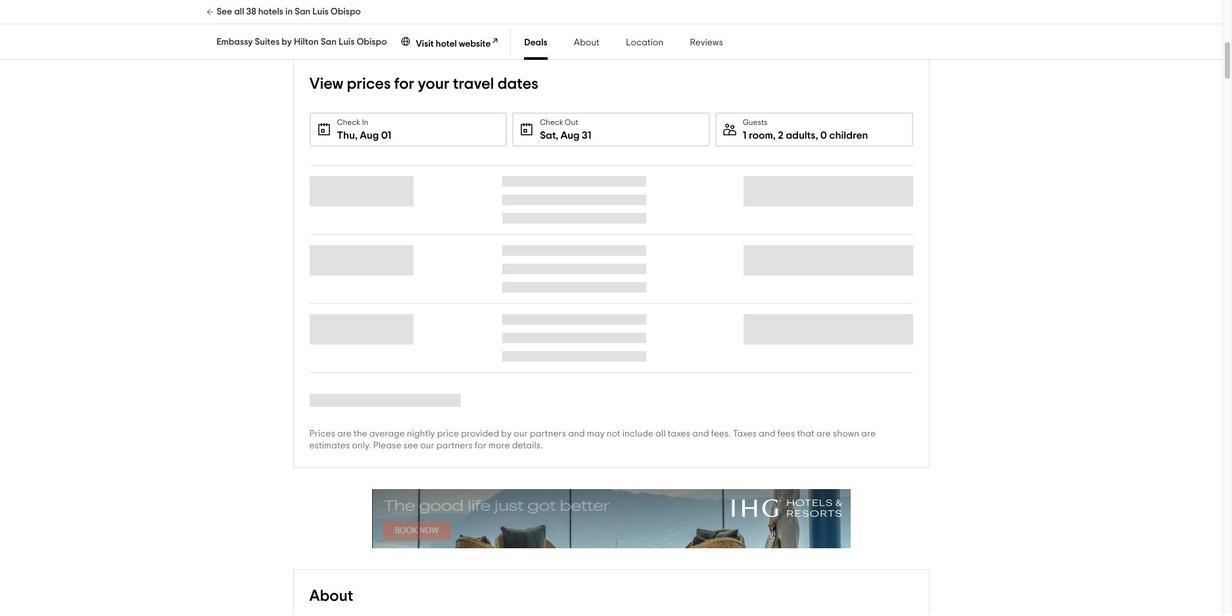 Task type: vqa. For each thing, say whether or not it's contained in the screenshot.
Advertisement Region
yes



Task type: describe. For each thing, give the bounding box(es) containing it.
advertisement region
[[372, 489, 851, 548]]



